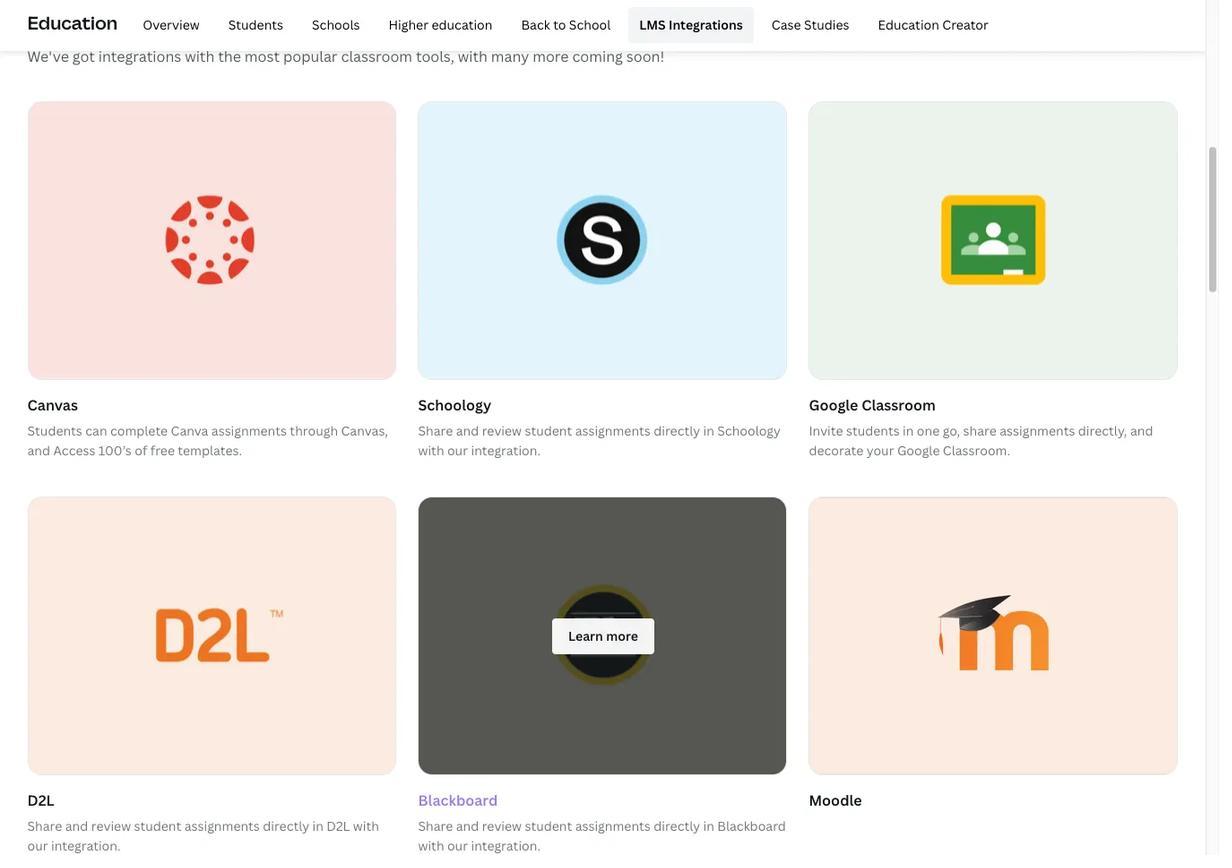Task type: locate. For each thing, give the bounding box(es) containing it.
d2l inside share and review student assignments directly in d2l with our integration.
[[327, 818, 350, 835]]

schoology
[[418, 395, 492, 415], [718, 422, 781, 439]]

assignments
[[211, 422, 287, 439], [575, 422, 651, 439], [1000, 422, 1076, 439], [184, 818, 260, 835], [575, 818, 651, 835]]

integrations up the
[[146, 1, 318, 39]]

assignments inside share and review student assignments directly in schoology with our integration.
[[575, 422, 651, 439]]

student for d2l
[[134, 818, 181, 835]]

1 horizontal spatial students
[[228, 16, 283, 33]]

education creator
[[878, 16, 989, 33]]

our for blackboard
[[447, 838, 468, 855]]

1 horizontal spatial blackboard
[[718, 818, 786, 835]]

assignments inside share and review student assignments directly in d2l with our integration.
[[184, 818, 260, 835]]

student
[[525, 422, 572, 439], [134, 818, 181, 835], [525, 818, 572, 835]]

d2l
[[27, 791, 54, 811], [327, 818, 350, 835]]

soon!
[[627, 47, 665, 66]]

education up "got"
[[27, 11, 118, 35]]

access
[[53, 442, 95, 459]]

in for schoology
[[704, 422, 715, 439]]

share inside share and review student assignments directly in d2l with our integration.
[[27, 818, 62, 835]]

1 horizontal spatial google
[[898, 442, 940, 459]]

0 horizontal spatial students
[[27, 422, 82, 439]]

blackboard
[[418, 791, 498, 811], [718, 818, 786, 835]]

our
[[447, 442, 468, 459], [27, 838, 48, 855], [447, 838, 468, 855]]

education for education
[[27, 11, 118, 35]]

more
[[533, 47, 569, 66]]

back
[[521, 16, 550, 33]]

integration.
[[471, 442, 541, 459], [51, 838, 121, 855], [471, 838, 541, 855]]

and inside "share and review student assignments directly in blackboard with our integration."
[[456, 818, 479, 835]]

review inside share and review student assignments directly in schoology with our integration.
[[482, 422, 522, 439]]

0 horizontal spatial google
[[809, 395, 859, 415]]

back to school
[[521, 16, 611, 33]]

google
[[809, 395, 859, 415], [898, 442, 940, 459]]

students up most
[[228, 16, 283, 33]]

menu bar
[[125, 7, 1000, 43]]

share for d2l
[[27, 818, 62, 835]]

and
[[456, 422, 479, 439], [1131, 422, 1154, 439], [27, 442, 50, 459], [65, 818, 88, 835], [456, 818, 479, 835]]

with inside share and review student assignments directly in d2l with our integration.
[[353, 818, 379, 835]]

popular integrations we've got integrations with the most popular classroom tools, with many more coming soon!
[[27, 1, 665, 66]]

student inside share and review student assignments directly in d2l with our integration.
[[134, 818, 181, 835]]

in inside share and review student assignments directly in schoology with our integration.
[[704, 422, 715, 439]]

higher education link
[[378, 7, 503, 43]]

integrations down 'overview' link
[[98, 47, 181, 66]]

many
[[491, 47, 529, 66]]

google down one
[[898, 442, 940, 459]]

menu bar containing overview
[[125, 7, 1000, 43]]

assignments for blackboard
[[575, 818, 651, 835]]

1 horizontal spatial d2l
[[327, 818, 350, 835]]

decorate
[[809, 442, 864, 459]]

student inside "share and review student assignments directly in blackboard with our integration."
[[525, 818, 572, 835]]

integration. for schoology
[[471, 442, 541, 459]]

1 vertical spatial integrations
[[98, 47, 181, 66]]

directly for d2l
[[263, 818, 310, 835]]

students link
[[218, 7, 294, 43]]

school
[[569, 16, 611, 33]]

0 vertical spatial schoology
[[418, 395, 492, 415]]

review for d2l
[[91, 818, 131, 835]]

0 vertical spatial blackboard
[[418, 791, 498, 811]]

moodle
[[809, 791, 862, 811]]

0 vertical spatial d2l
[[27, 791, 54, 811]]

with inside "share and review student assignments directly in blackboard with our integration."
[[418, 838, 444, 855]]

share inside "share and review student assignments directly in blackboard with our integration."
[[418, 818, 453, 835]]

with
[[185, 47, 215, 66], [458, 47, 488, 66], [418, 442, 444, 459], [353, 818, 379, 835], [418, 838, 444, 855]]

invite
[[809, 422, 843, 439]]

review
[[482, 422, 522, 439], [91, 818, 131, 835], [482, 818, 522, 835]]

integration. inside "share and review student assignments directly in blackboard with our integration."
[[471, 838, 541, 855]]

our inside share and review student assignments directly in d2l with our integration.
[[27, 838, 48, 855]]

lms
[[640, 16, 666, 33]]

integration. inside share and review student assignments directly in d2l with our integration.
[[51, 838, 121, 855]]

assignments for canvas
[[211, 422, 287, 439]]

directly
[[654, 422, 701, 439], [263, 818, 310, 835], [654, 818, 701, 835]]

share inside share and review student assignments directly in schoology with our integration.
[[418, 422, 453, 439]]

higher
[[389, 16, 429, 33]]

and inside share and review student assignments directly in d2l with our integration.
[[65, 818, 88, 835]]

in inside "share and review student assignments directly in blackboard with our integration."
[[704, 818, 715, 835]]

studies
[[804, 16, 850, 33]]

moodle image
[[810, 498, 1178, 775]]

1 vertical spatial schoology
[[718, 422, 781, 439]]

0 horizontal spatial d2l
[[27, 791, 54, 811]]

1 horizontal spatial education
[[878, 16, 940, 33]]

education for education creator
[[878, 16, 940, 33]]

most
[[245, 47, 280, 66]]

directly inside "share and review student assignments directly in blackboard with our integration."
[[654, 818, 701, 835]]

education inside menu bar
[[878, 16, 940, 33]]

1 vertical spatial d2l
[[327, 818, 350, 835]]

assignments inside invite students in one go, share assignments directly, and decorate your google classroom.
[[1000, 422, 1076, 439]]

education left creator
[[878, 16, 940, 33]]

and inside share and review student assignments directly in schoology with our integration.
[[456, 422, 479, 439]]

directly for schoology
[[654, 422, 701, 439]]

in
[[704, 422, 715, 439], [903, 422, 914, 439], [313, 818, 324, 835], [704, 818, 715, 835]]

student inside share and review student assignments directly in schoology with our integration.
[[525, 422, 572, 439]]

got
[[72, 47, 95, 66]]

share
[[418, 422, 453, 439], [27, 818, 62, 835], [418, 818, 453, 835]]

our inside "share and review student assignments directly in blackboard with our integration."
[[447, 838, 468, 855]]

review inside "share and review student assignments directly in blackboard with our integration."
[[482, 818, 522, 835]]

in for blackboard
[[704, 818, 715, 835]]

1 vertical spatial students
[[27, 422, 82, 439]]

and for blackboard
[[456, 818, 479, 835]]

1 vertical spatial blackboard
[[718, 818, 786, 835]]

blackboard inside "share and review student assignments directly in blackboard with our integration."
[[718, 818, 786, 835]]

assignments inside "share and review student assignments directly in blackboard with our integration."
[[575, 818, 651, 835]]

through
[[290, 422, 338, 439]]

integration. for blackboard
[[471, 838, 541, 855]]

assignments inside students can complete canva assignments through canvas, and access 100's of free templates.
[[211, 422, 287, 439]]

with inside share and review student assignments directly in schoology with our integration.
[[418, 442, 444, 459]]

education
[[432, 16, 493, 33]]

0 vertical spatial students
[[228, 16, 283, 33]]

students
[[228, 16, 283, 33], [27, 422, 82, 439]]

students can complete canva assignments through canvas, and access 100's of free templates.
[[27, 422, 388, 459]]

google up invite
[[809, 395, 859, 415]]

1 horizontal spatial schoology
[[718, 422, 781, 439]]

classroom
[[341, 47, 413, 66]]

lms integrations link
[[629, 7, 754, 43]]

and inside students can complete canva assignments through canvas, and access 100's of free templates.
[[27, 442, 50, 459]]

integration. for d2l
[[51, 838, 121, 855]]

0 horizontal spatial education
[[27, 11, 118, 35]]

your
[[867, 442, 895, 459]]

with for d2l
[[353, 818, 379, 835]]

1 vertical spatial google
[[898, 442, 940, 459]]

directly inside share and review student assignments directly in schoology with our integration.
[[654, 422, 701, 439]]

review inside share and review student assignments directly in d2l with our integration.
[[91, 818, 131, 835]]

integrations
[[146, 1, 318, 39], [98, 47, 181, 66]]

students inside menu bar
[[228, 16, 283, 33]]

schoology image
[[419, 102, 787, 379]]

tools,
[[416, 47, 455, 66]]

our inside share and review student assignments directly in schoology with our integration.
[[447, 442, 468, 459]]

directly inside share and review student assignments directly in d2l with our integration.
[[263, 818, 310, 835]]

students down canvas
[[27, 422, 82, 439]]

students inside students can complete canva assignments through canvas, and access 100's of free templates.
[[27, 422, 82, 439]]

in inside share and review student assignments directly in d2l with our integration.
[[313, 818, 324, 835]]

education
[[27, 11, 118, 35], [878, 16, 940, 33]]

integration. inside share and review student assignments directly in schoology with our integration.
[[471, 442, 541, 459]]

templates.
[[178, 442, 242, 459]]

and for d2l
[[65, 818, 88, 835]]



Task type: describe. For each thing, give the bounding box(es) containing it.
of
[[135, 442, 147, 459]]

and inside invite students in one go, share assignments directly, and decorate your google classroom.
[[1131, 422, 1154, 439]]

free
[[150, 442, 175, 459]]

lms integrations
[[640, 16, 743, 33]]

case studies
[[772, 16, 850, 33]]

schoology inside share and review student assignments directly in schoology with our integration.
[[718, 422, 781, 439]]

0 vertical spatial google
[[809, 395, 859, 415]]

classroom
[[862, 395, 936, 415]]

schools link
[[301, 7, 371, 43]]

case
[[772, 16, 801, 33]]

canva
[[171, 422, 208, 439]]

students
[[846, 422, 900, 439]]

directly,
[[1079, 422, 1128, 439]]

classroom.
[[943, 442, 1011, 459]]

review for blackboard
[[482, 818, 522, 835]]

integrations
[[669, 16, 743, 33]]

popular
[[283, 47, 338, 66]]

go,
[[943, 422, 961, 439]]

review for schoology
[[482, 422, 522, 439]]

schools
[[312, 16, 360, 33]]

share and review student assignments directly in d2l with our integration.
[[27, 818, 379, 855]]

case studies link
[[761, 7, 860, 43]]

google classroom image
[[810, 102, 1178, 379]]

canvas image
[[28, 102, 396, 379]]

to
[[553, 16, 566, 33]]

higher education
[[389, 16, 493, 33]]

assignments for d2l
[[184, 818, 260, 835]]

the
[[218, 47, 241, 66]]

student for blackboard
[[525, 818, 572, 835]]

share
[[964, 422, 997, 439]]

with for blackboard
[[418, 838, 444, 855]]

directly for blackboard
[[654, 818, 701, 835]]

invite students in one go, share assignments directly, and decorate your google classroom.
[[809, 422, 1154, 459]]

share and review student assignments directly in schoology with our integration.
[[418, 422, 781, 459]]

share for blackboard
[[418, 818, 453, 835]]

can
[[85, 422, 107, 439]]

we've
[[27, 47, 69, 66]]

creator
[[943, 16, 989, 33]]

popular
[[27, 1, 140, 39]]

canvas,
[[341, 422, 388, 439]]

blackboard image
[[401, 484, 805, 789]]

students for students
[[228, 16, 283, 33]]

one
[[917, 422, 940, 439]]

complete
[[110, 422, 168, 439]]

our for d2l
[[27, 838, 48, 855]]

education creator link
[[868, 7, 1000, 43]]

google classroom
[[809, 395, 936, 415]]

and for schoology
[[456, 422, 479, 439]]

student for schoology
[[525, 422, 572, 439]]

overview
[[143, 16, 200, 33]]

0 horizontal spatial blackboard
[[418, 791, 498, 811]]

share and review student assignments directly in blackboard with our integration.
[[418, 818, 786, 855]]

with for schoology
[[418, 442, 444, 459]]

share for schoology
[[418, 422, 453, 439]]

students for students can complete canva assignments through canvas, and access 100's of free templates.
[[27, 422, 82, 439]]

moodle link
[[809, 497, 1179, 817]]

100's
[[98, 442, 132, 459]]

in inside invite students in one go, share assignments directly, and decorate your google classroom.
[[903, 422, 914, 439]]

in for d2l
[[313, 818, 324, 835]]

0 horizontal spatial schoology
[[418, 395, 492, 415]]

canvas
[[27, 395, 78, 415]]

0 vertical spatial integrations
[[146, 1, 318, 39]]

back to school link
[[511, 7, 622, 43]]

c2l image
[[28, 498, 396, 775]]

google inside invite students in one go, share assignments directly, and decorate your google classroom.
[[898, 442, 940, 459]]

coming
[[572, 47, 623, 66]]

overview link
[[132, 7, 210, 43]]

our for schoology
[[447, 442, 468, 459]]

assignments for schoology
[[575, 422, 651, 439]]



Task type: vqa. For each thing, say whether or not it's contained in the screenshot.
google
yes



